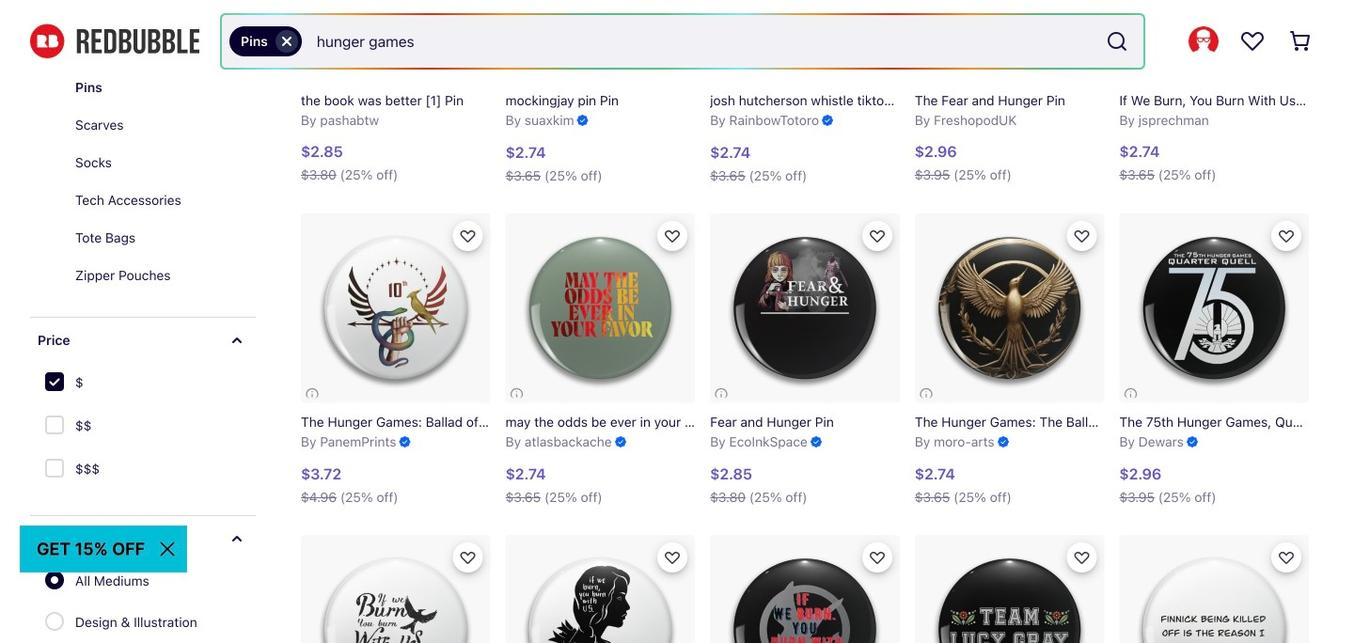 Task type: vqa. For each thing, say whether or not it's contained in the screenshot.
If we burn. You burn with us. Pin image
yes



Task type: locate. For each thing, give the bounding box(es) containing it.
None field
[[222, 15, 1144, 68]]

price group
[[43, 363, 100, 493]]

ugh try to hold back the tears pin image
[[1120, 535, 1310, 643]]

the 75th hunger games, quartel quell pin image
[[1120, 213, 1310, 403]]

if we burn. you burn with us. pin image
[[710, 535, 900, 643]]

none checkbox inside price group
[[45, 416, 68, 438]]

None checkbox
[[45, 416, 68, 438]]

None radio
[[45, 571, 64, 590], [45, 612, 64, 631], [45, 571, 64, 590], [45, 612, 64, 631]]

None checkbox
[[45, 373, 68, 395], [45, 459, 68, 482], [45, 373, 68, 395], [45, 459, 68, 482]]

the hunger games: the ballad of songbirds and snakes emblem & logo bla  pin image
[[915, 213, 1105, 403]]



Task type: describe. For each thing, give the bounding box(es) containing it.
the hunger games: ballad of songbirds and snakes pin image
[[301, 213, 491, 403]]

fear and hunger pin image
[[710, 213, 900, 403]]

artwork medium option group
[[45, 562, 229, 643]]

Search term search field
[[302, 15, 1099, 68]]

may the odds be ever in your favour pin image
[[506, 213, 695, 403]]

catnip pin image
[[506, 535, 695, 643]]

if we burn you burn with us pin image
[[301, 535, 491, 643]]

team lucy gray - the hunger games ballad of songbirds and snakes pin image
[[915, 535, 1105, 643]]



